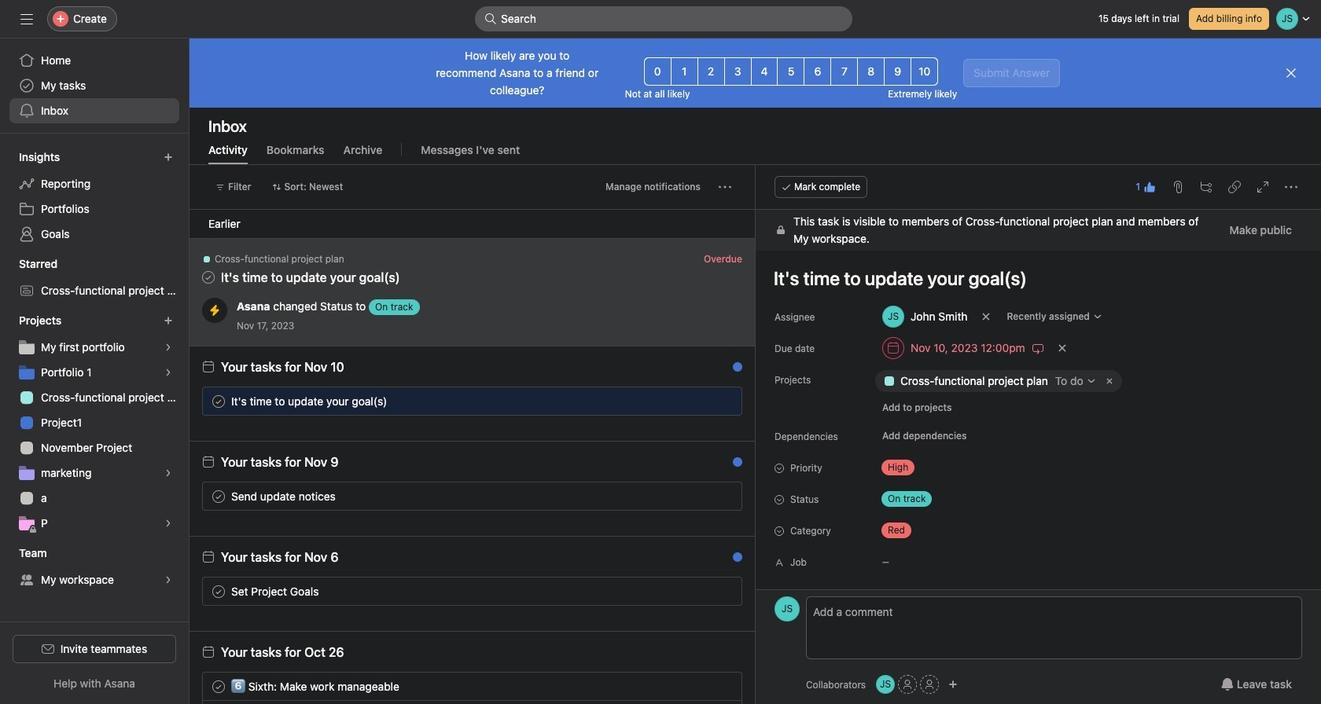 Task type: locate. For each thing, give the bounding box(es) containing it.
option group
[[644, 57, 938, 86]]

1 vertical spatial mark complete image
[[209, 582, 228, 601]]

Mark complete checkbox
[[209, 392, 228, 411], [209, 678, 228, 696]]

mark complete image for your tasks for nov 9, task element's mark complete option
[[209, 487, 228, 506]]

0 vertical spatial mark complete image
[[209, 487, 228, 506]]

see details, portfolio 1 image
[[164, 368, 173, 378]]

projects element
[[0, 307, 189, 540]]

mark complete image right the see details, my workspace icon on the bottom left of page
[[209, 582, 228, 601]]

Mark complete checkbox
[[209, 487, 228, 506], [209, 582, 228, 601]]

1 like. you liked this task image
[[693, 395, 706, 408]]

it's time to update your goal(s) dialog
[[756, 165, 1321, 705]]

1 vertical spatial mark complete checkbox
[[209, 582, 228, 601]]

None radio
[[671, 57, 698, 86], [724, 57, 752, 86], [777, 57, 805, 86], [884, 57, 912, 86], [671, 57, 698, 86], [724, 57, 752, 86], [777, 57, 805, 86], [884, 57, 912, 86]]

0 vertical spatial mark complete checkbox
[[209, 487, 228, 506]]

mark complete image down your tasks for nov 10, task element
[[209, 392, 228, 411]]

mark complete image down your tasks for oct 26, task element
[[209, 678, 228, 696]]

mark complete checkbox right the see details, my workspace icon on the bottom left of page
[[209, 582, 228, 601]]

mark complete checkbox for your tasks for nov 9, task element
[[209, 487, 228, 506]]

full screen image
[[1257, 181, 1269, 193]]

None radio
[[644, 57, 671, 86], [697, 57, 725, 86], [751, 57, 778, 86], [804, 57, 832, 86], [831, 57, 858, 86], [858, 57, 885, 86], [911, 57, 938, 86], [644, 57, 671, 86], [697, 57, 725, 86], [751, 57, 778, 86], [804, 57, 832, 86], [831, 57, 858, 86], [858, 57, 885, 86], [911, 57, 938, 86]]

mark complete checkbox down your tasks for nov 9, task element
[[209, 487, 228, 506]]

2 mark complete image from the top
[[209, 582, 228, 601]]

— text field
[[875, 548, 1302, 577]]

mark complete image down your tasks for nov 9, task element
[[209, 487, 228, 506]]

1 vertical spatial mark complete checkbox
[[209, 678, 228, 696]]

see details, p image
[[164, 519, 173, 529]]

your tasks for nov 6, task element
[[221, 551, 339, 565]]

mark complete checkbox down your tasks for nov 10, task element
[[209, 392, 228, 411]]

mark complete image
[[209, 392, 228, 411], [209, 678, 228, 696]]

2 mark complete checkbox from the top
[[209, 582, 228, 601]]

your tasks for nov 10, task element
[[221, 360, 344, 374]]

mark complete checkbox down your tasks for oct 26, task element
[[209, 678, 228, 696]]

1 vertical spatial mark complete image
[[209, 678, 228, 696]]

1 mark complete image from the top
[[209, 487, 228, 506]]

0 vertical spatial mark complete checkbox
[[209, 392, 228, 411]]

insights element
[[0, 143, 189, 250]]

1 mark complete checkbox from the top
[[209, 487, 228, 506]]

1 mark complete checkbox from the top
[[209, 392, 228, 411]]

dismiss image
[[1285, 67, 1298, 79]]

add to bookmarks image
[[700, 257, 713, 270]]

0 vertical spatial mark complete image
[[209, 392, 228, 411]]

see details, my workspace image
[[164, 576, 173, 585]]

copy task link image
[[1229, 181, 1241, 193]]

new insights image
[[164, 153, 173, 162]]

list box
[[475, 6, 853, 31]]

Task Name text field
[[764, 260, 1302, 297]]

main content
[[756, 210, 1321, 705]]

remove assignee image
[[981, 312, 991, 322]]

more actions for this task image
[[1285, 181, 1298, 193]]

2 mark complete checkbox from the top
[[209, 678, 228, 696]]

your tasks for oct 26, task element
[[221, 646, 344, 660]]

prominent image
[[484, 13, 497, 25]]

add subtask image
[[1200, 181, 1213, 193]]

mark complete image
[[209, 487, 228, 506], [209, 582, 228, 601]]



Task type: vqa. For each thing, say whether or not it's contained in the screenshot.
count
no



Task type: describe. For each thing, give the bounding box(es) containing it.
attachments: add a file to this task, it's time to update your goal(s) image
[[1172, 181, 1184, 193]]

your tasks for nov 9, task element
[[221, 455, 339, 470]]

add or remove collaborators image
[[949, 680, 958, 690]]

1 like. you liked this task image
[[1144, 181, 1156, 193]]

mark complete image for mark complete option corresponding to your tasks for nov 6, task element
[[209, 582, 228, 601]]

see details, marketing image
[[164, 469, 173, 478]]

starred element
[[0, 250, 189, 307]]

global element
[[0, 39, 189, 133]]

new project or portfolio image
[[164, 316, 173, 326]]

clear due date image
[[1058, 344, 1067, 353]]

hide sidebar image
[[20, 13, 33, 25]]

open user profile image
[[775, 597, 800, 622]]

add or remove collaborators image
[[876, 676, 895, 694]]

see details, my first portfolio image
[[164, 343, 173, 352]]

mark complete checkbox for your tasks for nov 6, task element
[[209, 582, 228, 601]]

2 mark complete image from the top
[[209, 678, 228, 696]]

1 mark complete image from the top
[[209, 392, 228, 411]]

remove image
[[1103, 375, 1116, 388]]

sort: newest image
[[272, 182, 281, 192]]

teams element
[[0, 540, 189, 596]]



